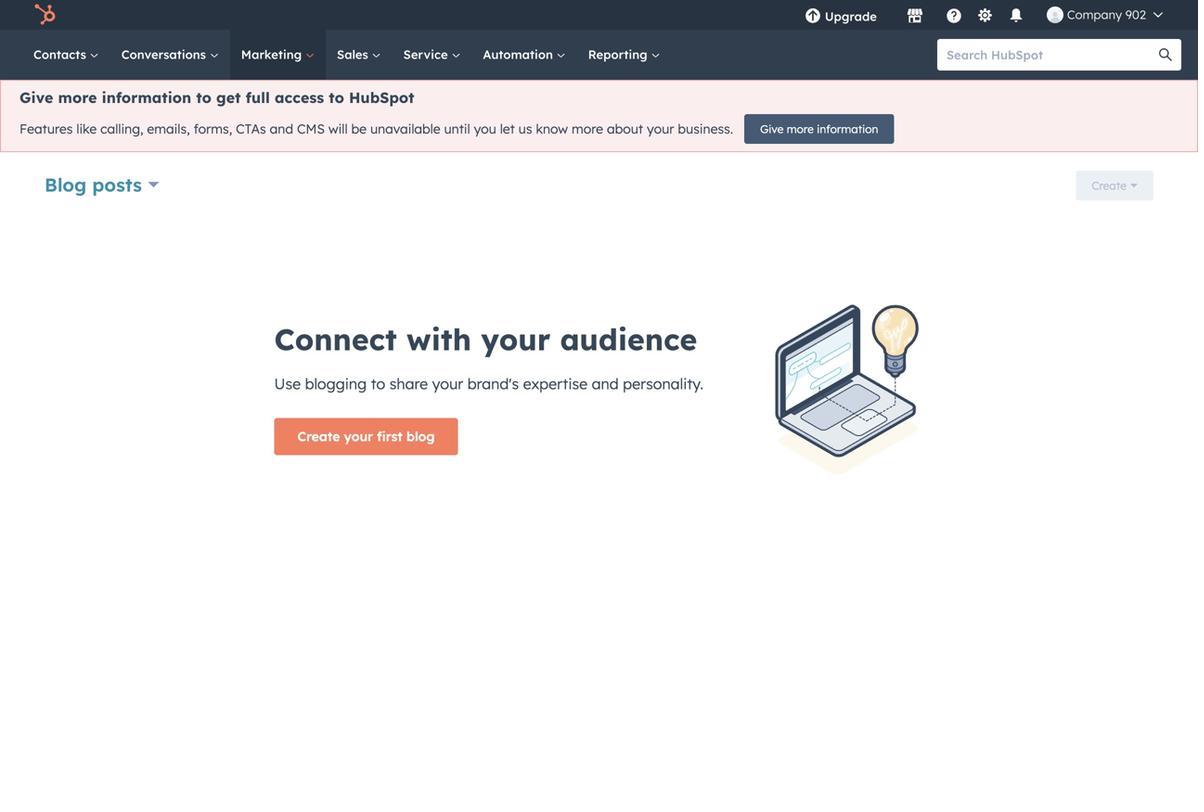 Task type: describe. For each thing, give the bounding box(es) containing it.
contacts link
[[22, 30, 110, 80]]

1 horizontal spatial more
[[572, 121, 604, 137]]

your right share
[[432, 375, 464, 393]]

first
[[377, 429, 403, 445]]

reporting
[[588, 47, 651, 62]]

marketing link
[[230, 30, 326, 80]]

marketplaces button
[[896, 0, 935, 30]]

blog posts banner
[[45, 165, 1154, 208]]

cms
[[297, 121, 325, 137]]

search image
[[1160, 48, 1173, 61]]

use
[[274, 375, 301, 393]]

service link
[[392, 30, 472, 80]]

sales link
[[326, 30, 392, 80]]

sales
[[337, 47, 372, 62]]

hubspot image
[[33, 4, 56, 26]]

0 vertical spatial and
[[270, 121, 293, 137]]

emails,
[[147, 121, 190, 137]]

give more information
[[761, 122, 879, 136]]

ctas
[[236, 121, 266, 137]]

full
[[246, 88, 270, 107]]

business.
[[678, 121, 734, 137]]

conversations
[[121, 47, 210, 62]]

get
[[216, 88, 241, 107]]

more for give more information
[[787, 122, 814, 136]]

your up brand's
[[481, 321, 551, 358]]

company 902 button
[[1036, 0, 1175, 30]]

902
[[1126, 7, 1147, 22]]

audience
[[560, 321, 698, 358]]

0 horizontal spatial to
[[196, 88, 212, 107]]

blog
[[407, 429, 435, 445]]

brand's
[[468, 375, 519, 393]]

create for create
[[1092, 179, 1127, 193]]

unavailable
[[370, 121, 441, 137]]

features
[[20, 121, 73, 137]]

search button
[[1151, 39, 1182, 71]]

be
[[351, 121, 367, 137]]

until
[[444, 121, 470, 137]]

connect
[[274, 321, 397, 358]]

blog
[[45, 173, 87, 196]]

will
[[329, 121, 348, 137]]

conversations link
[[110, 30, 230, 80]]

calling,
[[100, 121, 143, 137]]

upgrade image
[[805, 8, 822, 25]]

mateo roberts image
[[1047, 7, 1064, 23]]

us
[[519, 121, 533, 137]]

connect with your audience
[[274, 321, 698, 358]]



Task type: locate. For each thing, give the bounding box(es) containing it.
0 vertical spatial create
[[1092, 179, 1127, 193]]

share
[[390, 375, 428, 393]]

information
[[102, 88, 191, 107], [817, 122, 879, 136]]

upgrade
[[825, 9, 877, 24]]

help button
[[939, 0, 970, 30]]

blog posts
[[45, 173, 142, 196]]

0 horizontal spatial information
[[102, 88, 191, 107]]

settings link
[[974, 5, 997, 25]]

menu
[[792, 0, 1177, 30]]

give right business.
[[761, 122, 784, 136]]

hubspot link
[[22, 4, 70, 26]]

forms,
[[194, 121, 232, 137]]

let
[[500, 121, 515, 137]]

notifications button
[[1001, 0, 1033, 30]]

your
[[647, 121, 675, 137], [481, 321, 551, 358], [432, 375, 464, 393], [344, 429, 373, 445]]

give for give more information
[[761, 122, 784, 136]]

marketplaces image
[[907, 8, 924, 25]]

service
[[404, 47, 452, 62]]

expertise
[[523, 375, 588, 393]]

information for give more information
[[817, 122, 879, 136]]

Search HubSpot search field
[[938, 39, 1165, 71]]

use blogging to share your brand's expertise and personality.
[[274, 375, 704, 393]]

0 horizontal spatial more
[[58, 88, 97, 107]]

to left share
[[371, 375, 386, 393]]

notifications image
[[1008, 8, 1025, 25]]

company 902
[[1068, 7, 1147, 22]]

to
[[196, 88, 212, 107], [329, 88, 344, 107], [371, 375, 386, 393]]

1 horizontal spatial and
[[592, 375, 619, 393]]

give
[[20, 88, 53, 107], [761, 122, 784, 136]]

blog posts button
[[45, 171, 159, 198]]

0 vertical spatial give
[[20, 88, 53, 107]]

reporting link
[[577, 30, 672, 80]]

automation
[[483, 47, 557, 62]]

and left cms
[[270, 121, 293, 137]]

create button
[[1077, 171, 1154, 201]]

more for give more information to get full access to hubspot
[[58, 88, 97, 107]]

1 vertical spatial create
[[298, 429, 340, 445]]

create inside create popup button
[[1092, 179, 1127, 193]]

personality.
[[623, 375, 704, 393]]

create for create your first blog
[[298, 429, 340, 445]]

create your first blog button
[[274, 418, 458, 456]]

like
[[77, 121, 97, 137]]

1 vertical spatial information
[[817, 122, 879, 136]]

menu containing company 902
[[792, 0, 1177, 30]]

create
[[1092, 179, 1127, 193], [298, 429, 340, 445]]

to left get
[[196, 88, 212, 107]]

settings image
[[977, 8, 994, 25]]

and right expertise
[[592, 375, 619, 393]]

2 horizontal spatial to
[[371, 375, 386, 393]]

hubspot
[[349, 88, 415, 107]]

give more information link
[[745, 114, 895, 144]]

marketing
[[241, 47, 306, 62]]

your inside 'button'
[[344, 429, 373, 445]]

your right about
[[647, 121, 675, 137]]

information for give more information to get full access to hubspot
[[102, 88, 191, 107]]

menu item
[[890, 0, 894, 30]]

0 horizontal spatial create
[[298, 429, 340, 445]]

give for give more information to get full access to hubspot
[[20, 88, 53, 107]]

you
[[474, 121, 497, 137]]

automation link
[[472, 30, 577, 80]]

help image
[[946, 8, 963, 25]]

1 vertical spatial and
[[592, 375, 619, 393]]

create inside create your first blog 'button'
[[298, 429, 340, 445]]

1 vertical spatial give
[[761, 122, 784, 136]]

0 horizontal spatial give
[[20, 88, 53, 107]]

access
[[275, 88, 324, 107]]

your left first
[[344, 429, 373, 445]]

know
[[536, 121, 568, 137]]

features like calling, emails, forms, ctas and cms will be unavailable until you let us know more about your business.
[[20, 121, 734, 137]]

create your first blog
[[298, 429, 435, 445]]

1 horizontal spatial give
[[761, 122, 784, 136]]

about
[[607, 121, 644, 137]]

0 horizontal spatial and
[[270, 121, 293, 137]]

2 horizontal spatial more
[[787, 122, 814, 136]]

give more information to get full access to hubspot
[[20, 88, 415, 107]]

contacts
[[33, 47, 90, 62]]

to up 'will'
[[329, 88, 344, 107]]

company
[[1068, 7, 1123, 22]]

1 horizontal spatial to
[[329, 88, 344, 107]]

posts
[[92, 173, 142, 196]]

and
[[270, 121, 293, 137], [592, 375, 619, 393]]

with
[[407, 321, 472, 358]]

1 horizontal spatial create
[[1092, 179, 1127, 193]]

1 horizontal spatial information
[[817, 122, 879, 136]]

give up features
[[20, 88, 53, 107]]

blogging
[[305, 375, 367, 393]]

more
[[58, 88, 97, 107], [572, 121, 604, 137], [787, 122, 814, 136]]

0 vertical spatial information
[[102, 88, 191, 107]]



Task type: vqa. For each thing, say whether or not it's contained in the screenshot.
Banner
no



